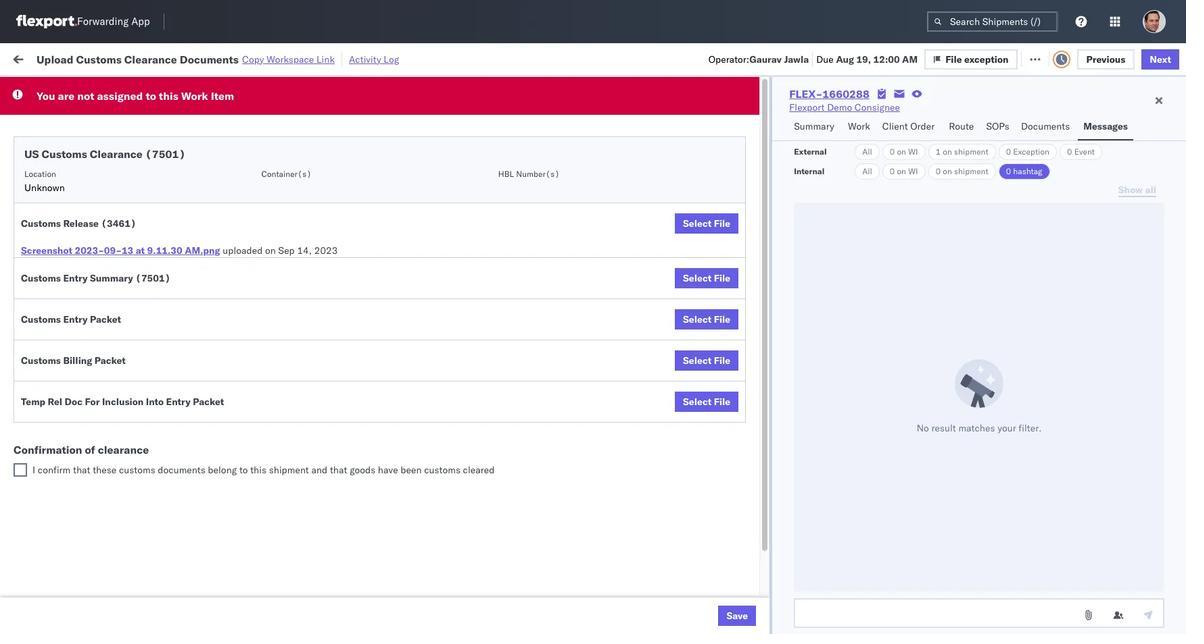 Task type: locate. For each thing, give the bounding box(es) containing it.
1 appointment from the top
[[111, 135, 166, 147]]

from up 'clearance'
[[105, 426, 125, 438]]

pst, down 4:00 pm pst, dec 23, 2022
[[259, 403, 279, 416]]

1 vertical spatial upload
[[31, 277, 62, 289]]

2 11:59 pm pdt, nov 4, 2022 from the top
[[218, 165, 342, 177]]

clearance up "work," at the top
[[124, 52, 177, 66]]

nov
[[287, 136, 305, 148], [287, 165, 305, 177], [287, 195, 305, 207], [287, 255, 305, 267], [287, 284, 304, 297]]

0 vertical spatial all
[[862, 147, 872, 157]]

1 2130384 from the top
[[776, 582, 817, 594]]

2 horizontal spatial documents
[[1021, 120, 1070, 133]]

8:30 pm pst, jan 23, 2023
[[218, 463, 339, 475]]

1 schedule pickup from los angeles, ca from the top
[[31, 158, 182, 184]]

-
[[697, 463, 703, 475], [1155, 463, 1160, 475], [697, 493, 703, 505], [697, 552, 703, 564], [697, 582, 703, 594], [697, 612, 703, 624]]

packet down the 4:00 on the bottom left of page
[[193, 396, 224, 408]]

0 vertical spatial clearance
[[124, 52, 177, 66]]

flex-2130387 up flex-1662119
[[747, 493, 817, 505]]

work button
[[842, 114, 877, 141]]

pickup for fourth schedule pickup from los angeles, ca link from the bottom
[[74, 188, 103, 200]]

workspace
[[267, 53, 314, 65]]

0 vertical spatial 0 on wi
[[890, 147, 918, 157]]

uetu5238478 for 4:00 pm pst, dec 23, 2022
[[905, 373, 971, 385]]

ceau7522281, hlxu6269489, hlxu8034992
[[833, 135, 1043, 147], [833, 165, 1043, 177], [833, 195, 1043, 207]]

upload for upload customs clearance documents copy workspace link
[[37, 52, 73, 66]]

2022
[[318, 136, 342, 148], [318, 165, 342, 177], [318, 195, 342, 207], [318, 255, 342, 267], [318, 284, 341, 297], [318, 374, 341, 386], [319, 403, 342, 416]]

1 vertical spatial to
[[239, 465, 248, 477]]

hashtag
[[1013, 166, 1042, 176]]

pdt, for schedule delivery appointment link associated with 11:59
[[264, 136, 285, 148]]

1 vertical spatial 23,
[[298, 463, 313, 475]]

4 schedule pickup from los angeles, ca link from the top
[[31, 306, 192, 333]]

0 horizontal spatial that
[[73, 465, 90, 477]]

pickup inside confirm pickup from los angeles, ca
[[68, 366, 97, 378]]

delivery inside button
[[68, 403, 103, 415]]

0 vertical spatial upload
[[37, 52, 73, 66]]

5 schedule pickup from los angeles, ca button from the top
[[31, 425, 192, 453]]

select file for customs release (3461)
[[683, 218, 730, 230]]

0 horizontal spatial :
[[98, 84, 100, 94]]

entry
[[63, 273, 88, 285], [63, 314, 88, 326], [166, 396, 190, 408]]

lhuu7894563, uetu5238478 for 4:00 pm pst, dec 23, 2022
[[833, 373, 971, 385]]

1 flex-2130384 from the top
[[747, 582, 817, 594]]

customs up status
[[76, 52, 122, 66]]

ceau7522281, for gaurav
[[833, 135, 902, 147]]

0 vertical spatial hlxu8034992
[[977, 135, 1043, 147]]

from up (3461)
[[105, 188, 125, 200]]

1 all button from the top
[[855, 144, 880, 160]]

delivery for 5:30
[[74, 581, 108, 593]]

11:59 pm pdt, nov 4, 2022
[[218, 136, 342, 148], [218, 165, 342, 177], [218, 195, 342, 207], [218, 255, 342, 267]]

0 vertical spatial flex-2130387
[[747, 463, 817, 475]]

lhuu7894563, for 4:00 pm pst, dec 23, 2022
[[833, 373, 903, 385]]

clearance down workitem button
[[90, 147, 143, 161]]

route
[[949, 120, 974, 133]]

2 hlxu6269489, from the top
[[905, 165, 974, 177]]

Search Work text field
[[731, 48, 878, 69]]

customs up the customs billing packet
[[21, 314, 61, 326]]

0 vertical spatial wi
[[908, 147, 918, 157]]

to right '8:30' in the bottom left of the page
[[239, 465, 248, 477]]

7 fcl from the top
[[444, 582, 461, 594]]

ca for 1st schedule pickup from los angeles, ca link from the top
[[31, 171, 44, 184]]

2 vertical spatial flex-2130387
[[747, 552, 817, 564]]

1 1846748 from the top
[[776, 136, 817, 148]]

packet for customs billing packet
[[95, 355, 126, 367]]

flex-1662119
[[747, 522, 817, 535]]

3 pdt, from the top
[[264, 195, 285, 207]]

dec for 24,
[[281, 403, 299, 416]]

numbers inside container numbers
[[833, 116, 867, 126]]

2023 left goods
[[315, 463, 339, 475]]

customs inside upload customs clearance documents
[[64, 277, 102, 289]]

1662119
[[776, 522, 817, 535]]

pst, for 5:30
[[258, 582, 278, 594]]

23, left goods
[[298, 463, 313, 475]]

6 1846748 from the top
[[776, 284, 817, 297]]

(7501)
[[145, 147, 186, 161], [135, 273, 171, 285]]

3 flex-1846748 from the top
[[747, 195, 817, 207]]

2022 for upload customs clearance documents link
[[318, 284, 341, 297]]

1 vertical spatial am
[[241, 403, 256, 416]]

23, up 24,
[[301, 374, 315, 386]]

confirm for confirm delivery
[[31, 403, 66, 415]]

client for client name
[[502, 110, 524, 120]]

: down the 187
[[314, 84, 317, 94]]

2130387 down '1893174'
[[776, 463, 817, 475]]

documents inside button
[[1021, 120, 1070, 133]]

pst, for 6:00
[[259, 403, 279, 416]]

am right "12:00" at the top of page
[[902, 53, 918, 65]]

2130387 up '1662119'
[[776, 493, 817, 505]]

in
[[202, 84, 210, 94]]

flex-1889466 button
[[725, 311, 819, 330], [725, 311, 819, 330], [725, 340, 819, 359], [725, 340, 819, 359], [725, 370, 819, 389], [725, 370, 819, 389], [725, 400, 819, 419], [725, 400, 819, 419]]

resize handle column header for flex id button
[[810, 105, 826, 635]]

1 vertical spatial clearance
[[90, 147, 143, 161]]

angeles, for fourth schedule pickup from los angeles, ca link from the bottom
[[145, 188, 182, 200]]

confirm
[[38, 465, 71, 477]]

select for customs entry summary (7501)
[[683, 273, 711, 285]]

1 vertical spatial test123456
[[921, 165, 978, 177]]

fcl
[[444, 136, 461, 148], [444, 195, 461, 207], [444, 255, 461, 267], [444, 284, 461, 297], [444, 374, 461, 386], [444, 463, 461, 475], [444, 582, 461, 594]]

1 vertical spatial summary
[[90, 273, 133, 285]]

ca for confirm pickup from los angeles, ca link
[[31, 380, 44, 392]]

shipment for 0 on shipment
[[954, 166, 988, 176]]

packet right billing
[[95, 355, 126, 367]]

4, up the container(s)
[[307, 136, 316, 148]]

id
[[742, 110, 750, 120]]

2 flex-2130387 from the top
[[747, 493, 817, 505]]

2 vertical spatial documents
[[31, 290, 80, 303]]

gaurav down messages
[[1090, 136, 1120, 148]]

1 hlxu8034992 from the top
[[977, 135, 1043, 147]]

1 vertical spatial 0 on wi
[[890, 166, 918, 176]]

2 vertical spatial packet
[[193, 396, 224, 408]]

0 on wi for 1
[[890, 147, 918, 157]]

11 schedule from the top
[[31, 581, 71, 593]]

wi
[[908, 147, 918, 157], [908, 166, 918, 176]]

customs right been at the bottom
[[424, 465, 460, 477]]

0 vertical spatial all button
[[855, 144, 880, 160]]

4 ocean fcl from the top
[[414, 284, 461, 297]]

aug
[[836, 53, 854, 65]]

1 horizontal spatial jawla
[[1123, 136, 1146, 148]]

1 horizontal spatial this
[[250, 465, 266, 477]]

1 ca from the top
[[31, 171, 44, 184]]

8:30
[[218, 463, 238, 475]]

5 schedule from the top
[[31, 247, 71, 259]]

upload down screenshot
[[31, 277, 62, 289]]

hlxu8034992
[[977, 135, 1043, 147], [977, 165, 1043, 177], [977, 195, 1043, 207]]

delivery for 11:59
[[74, 135, 108, 147]]

ca down unknown
[[31, 201, 44, 213]]

no left result
[[917, 423, 929, 435]]

0 vertical spatial at
[[269, 52, 278, 65]]

appointment
[[111, 135, 166, 147], [111, 224, 166, 236], [111, 343, 166, 355], [111, 462, 166, 474], [111, 581, 166, 593]]

1 vertical spatial gaurav
[[1090, 136, 1120, 148]]

risk
[[280, 52, 296, 65]]

nov for fourth schedule pickup from los angeles, ca link from the bottom
[[287, 195, 305, 207]]

2 vertical spatial shipment
[[269, 465, 309, 477]]

los for 2nd schedule pickup from los angeles, ca link from the bottom
[[127, 307, 143, 319]]

1 jan from the top
[[281, 463, 296, 475]]

work
[[39, 49, 74, 68]]

6 ocean fcl from the top
[[414, 463, 461, 475]]

netherlands
[[31, 499, 84, 511]]

3 schedule pickup from los angeles, ca button from the top
[[31, 246, 192, 275]]

2 select file from the top
[[683, 273, 730, 285]]

los up 'clearance'
[[127, 426, 143, 438]]

0 horizontal spatial summary
[[90, 273, 133, 285]]

1 vertical spatial 2130387
[[776, 493, 817, 505]]

4, down 'deadline' 'button'
[[307, 165, 316, 177]]

customs up location
[[42, 147, 87, 161]]

confirm for confirm pickup from los angeles, ca
[[31, 366, 66, 378]]

no
[[320, 84, 331, 94], [917, 423, 929, 435]]

0 vertical spatial documents
[[180, 52, 239, 66]]

customs billing packet
[[21, 355, 126, 367]]

1 schedule delivery appointment button from the top
[[31, 134, 166, 149]]

mode button
[[407, 108, 481, 121]]

lhuu7894563, uetu5238478 for 6:00 am pst, dec 24, 2022
[[833, 403, 971, 415]]

copy
[[242, 53, 264, 65]]

status : ready for work, blocked, in progress
[[74, 84, 246, 94]]

entry down upload customs clearance documents
[[63, 314, 88, 326]]

1 horizontal spatial customs
[[424, 465, 460, 477]]

container(s)
[[261, 169, 312, 179]]

gaurav jawla
[[1090, 136, 1146, 148]]

3 schedule delivery appointment from the top
[[31, 343, 166, 355]]

5 schedule delivery appointment link from the top
[[31, 581, 166, 594]]

from right 2023-
[[105, 247, 125, 259]]

11:59 up the 11:00
[[218, 255, 244, 267]]

1889466 for confirm pickup from los angeles, ca
[[776, 374, 817, 386]]

schedule pickup from los angeles, ca for fourth schedule pickup from los angeles, ca link from the bottom
[[31, 188, 182, 213]]

0 vertical spatial 2130387
[[776, 463, 817, 475]]

upload up by:
[[37, 52, 73, 66]]

from for fourth schedule pickup from los angeles, ca link from the bottom
[[105, 188, 125, 200]]

ca inside confirm pickup from los angeles, ca
[[31, 380, 44, 392]]

: right the not
[[98, 84, 100, 94]]

ceau7522281, hlxu6269489, hlxu8034992 down order
[[833, 135, 1043, 147]]

0 vertical spatial entry
[[63, 273, 88, 285]]

client order button
[[877, 114, 943, 141]]

(7501) down you are not assigned to this work item
[[145, 147, 186, 161]]

5:30 pm pst, jan 30, 2023
[[218, 582, 339, 594]]

23, for 2023
[[298, 463, 313, 475]]

4, right 'sep'
[[307, 255, 316, 267]]

clearance inside upload customs clearance documents
[[105, 277, 148, 289]]

1 resize handle column header from the left
[[193, 105, 210, 635]]

from inside confirm pickup from los angeles, ca
[[100, 366, 120, 378]]

schedule inside schedule pickup from rotterdam, netherlands
[[31, 485, 71, 497]]

2130384 down '1662119'
[[776, 582, 817, 594]]

0 vertical spatial shipment
[[954, 147, 988, 157]]

select file button for customs entry packet
[[675, 310, 738, 330]]

resize handle column header for 'deadline' 'button'
[[344, 105, 360, 635]]

1 vertical spatial uetu5238478
[[905, 403, 971, 415]]

2 1889466 from the top
[[776, 344, 817, 356]]

from inside schedule pickup from rotterdam, netherlands
[[105, 485, 125, 497]]

2 : from the left
[[314, 84, 317, 94]]

jaehyung
[[1090, 463, 1130, 475]]

0 horizontal spatial work
[[148, 52, 171, 65]]

2 resize handle column header from the left
[[344, 105, 360, 635]]

0 vertical spatial jan
[[281, 463, 296, 475]]

1 vertical spatial ceau7522281, hlxu6269489, hlxu8034992
[[833, 165, 1043, 177]]

778 at risk
[[249, 52, 296, 65]]

gaurav up flex id button
[[749, 53, 782, 65]]

lagerfeld
[[725, 463, 766, 475], [725, 493, 766, 505], [725, 552, 766, 564], [725, 582, 766, 594], [725, 612, 766, 624]]

summary inside button
[[794, 120, 834, 133]]

2 vertical spatial 2130387
[[776, 552, 817, 564]]

2023 for 8:30 pm pst, jan 23, 2023
[[315, 463, 339, 475]]

0 horizontal spatial to
[[146, 89, 156, 103]]

from up temp rel doc for inclusion into entry packet
[[100, 366, 120, 378]]

1 horizontal spatial numbers
[[970, 110, 1004, 120]]

los up inclusion
[[122, 366, 137, 378]]

1 vertical spatial confirm
[[31, 403, 66, 415]]

from
[[105, 158, 125, 170], [105, 188, 125, 200], [105, 247, 125, 259], [105, 307, 125, 319], [100, 366, 120, 378], [105, 426, 125, 438], [105, 485, 125, 497]]

confirm inside confirm pickup from los angeles, ca
[[31, 366, 66, 378]]

1 abcdefg78456546 from the top
[[921, 344, 1012, 356]]

1 horizontal spatial documents
[[180, 52, 239, 66]]

file exception button
[[934, 48, 1027, 69], [934, 48, 1027, 69], [924, 49, 1017, 69], [924, 49, 1017, 69]]

at left "risk"
[[269, 52, 278, 65]]

0 vertical spatial (7501)
[[145, 147, 186, 161]]

1 horizontal spatial client
[[882, 120, 908, 133]]

to right for
[[146, 89, 156, 103]]

0 horizontal spatial client
[[502, 110, 524, 120]]

1889466
[[776, 314, 817, 326], [776, 344, 817, 356], [776, 374, 817, 386], [776, 403, 817, 416]]

0 vertical spatial lhuu7894563,
[[833, 373, 903, 385]]

0 vertical spatial hlxu6269489,
[[905, 135, 974, 147]]

None text field
[[794, 599, 1164, 629]]

this
[[159, 89, 178, 103], [250, 465, 266, 477]]

this right for
[[159, 89, 178, 103]]

forwarding app
[[77, 15, 150, 28]]

hlxu8034992 down 0 exception
[[977, 165, 1043, 177]]

1 vertical spatial lhuu7894563, uetu5238478
[[833, 403, 971, 415]]

2 confirm from the top
[[31, 403, 66, 415]]

no right snoozed
[[320, 84, 331, 94]]

1 lhuu7894563, from the top
[[833, 373, 903, 385]]

1 flex-2130387 from the top
[[747, 463, 817, 475]]

1 0 on wi from the top
[[890, 147, 918, 157]]

wi for 1
[[908, 147, 918, 157]]

1846748 for upload customs clearance documents link
[[776, 284, 817, 297]]

4 schedule delivery appointment from the top
[[31, 462, 166, 474]]

2 vertical spatial ceau7522281,
[[833, 195, 902, 207]]

11:00 pm pst, nov 8, 2022
[[218, 284, 341, 297]]

0 vertical spatial no
[[320, 84, 331, 94]]

test123456 down route
[[921, 136, 978, 148]]

11:59 up uploaded at the top of page
[[218, 195, 244, 207]]

from for third schedule pickup from los angeles, ca link from the bottom of the page
[[105, 247, 125, 259]]

0 vertical spatial ceau7522281,
[[833, 135, 902, 147]]

1 horizontal spatial work
[[181, 89, 208, 103]]

0 horizontal spatial customs
[[119, 465, 155, 477]]

shipment left the and
[[269, 465, 309, 477]]

us
[[24, 147, 39, 161]]

los down the upload customs clearance documents button
[[127, 307, 143, 319]]

3 test123456 from the top
[[921, 195, 978, 207]]

you are not assigned to this work item
[[37, 89, 234, 103]]

pst,
[[264, 284, 284, 297], [258, 374, 278, 386], [259, 403, 279, 416], [258, 463, 278, 475], [258, 582, 278, 594]]

next button
[[1142, 49, 1179, 69]]

customs down 'clearance'
[[119, 465, 155, 477]]

angeles, for 1st schedule pickup from los angeles, ca link from the top
[[145, 158, 182, 170]]

1 vertical spatial hlxu6269489,
[[905, 165, 974, 177]]

hlxu6269489, down 1
[[905, 165, 974, 177]]

1 vertical spatial packet
[[95, 355, 126, 367]]

flex-1889466 for schedule pickup from los angeles, ca
[[747, 314, 817, 326]]

next
[[1150, 53, 1171, 65]]

1 vertical spatial lhuu7894563,
[[833, 403, 903, 415]]

select file for customs entry packet
[[683, 314, 730, 326]]

ca up temp
[[31, 380, 44, 392]]

select file for temp rel doc for inclusion into entry packet
[[683, 396, 730, 408]]

5 1846748 from the top
[[776, 255, 817, 267]]

4 select file button from the top
[[675, 351, 738, 371]]

this right '8:30' in the bottom left of the page
[[250, 465, 266, 477]]

2022 for fourth schedule pickup from los angeles, ca link from the bottom
[[318, 195, 342, 207]]

1 select file button from the top
[[675, 214, 738, 234]]

0 horizontal spatial numbers
[[833, 116, 867, 126]]

documents for upload customs clearance documents
[[31, 290, 80, 303]]

1 vertical spatial all
[[862, 166, 872, 176]]

24,
[[302, 403, 316, 416]]

2 ocean fcl from the top
[[414, 195, 461, 207]]

packet for customs entry packet
[[90, 314, 121, 326]]

hlxu6269489, down order
[[905, 135, 974, 147]]

resize handle column header for mode button
[[479, 105, 495, 635]]

into
[[146, 396, 164, 408]]

1 vertical spatial flex-2130387
[[747, 493, 817, 505]]

upload customs clearance documents
[[31, 277, 148, 303]]

ca up the customs billing packet
[[31, 320, 44, 332]]

at right 13
[[136, 245, 145, 257]]

angeles, for confirm pickup from los angeles, ca link
[[140, 366, 177, 378]]

entry right into
[[166, 396, 190, 408]]

work left item
[[181, 89, 208, 103]]

resize handle column header for client name button
[[567, 105, 583, 635]]

documents inside upload customs clearance documents
[[31, 290, 80, 303]]

1 vertical spatial dec
[[281, 403, 299, 416]]

2 vertical spatial hlxu6269489,
[[905, 195, 974, 207]]

2 all from the top
[[862, 166, 872, 176]]

4 schedule delivery appointment link from the top
[[31, 461, 166, 475]]

demo
[[827, 101, 852, 114]]

1 account from the top
[[659, 463, 695, 475]]

packet
[[90, 314, 121, 326], [95, 355, 126, 367], [193, 396, 224, 408]]

1 horizontal spatial :
[[314, 84, 317, 94]]

2 integration from the top
[[590, 493, 636, 505]]

actions
[[1135, 110, 1163, 120]]

dec
[[281, 374, 298, 386], [281, 403, 299, 416]]

3 integration test account - karl lagerfeld from the top
[[590, 552, 766, 564]]

hlxu8034992 down sops
[[977, 135, 1043, 147]]

0 down 1
[[936, 166, 941, 176]]

nov for third schedule pickup from los angeles, ca link from the bottom of the page
[[287, 255, 305, 267]]

11 resize handle column header from the left
[[1155, 105, 1171, 635]]

5 select file from the top
[[683, 396, 730, 408]]

pst, right '8:30' in the bottom left of the page
[[258, 463, 278, 475]]

2 abcdefg78456546 from the top
[[921, 374, 1012, 386]]

1889466 for confirm delivery
[[776, 403, 817, 416]]

flex-2130384
[[747, 582, 817, 594], [747, 612, 817, 624]]

los for 1st schedule pickup from los angeles, ca link from the top
[[127, 158, 143, 170]]

documents
[[180, 52, 239, 66], [1021, 120, 1070, 133], [31, 290, 80, 303]]

1 ceau7522281, hlxu6269489, hlxu8034992 from the top
[[833, 135, 1043, 147]]

ocean fcl
[[414, 136, 461, 148], [414, 195, 461, 207], [414, 255, 461, 267], [414, 284, 461, 297], [414, 374, 461, 386], [414, 463, 461, 475], [414, 582, 461, 594]]

account
[[659, 463, 695, 475], [659, 493, 695, 505], [659, 552, 695, 564], [659, 582, 695, 594], [659, 612, 695, 624]]

pdt,
[[264, 136, 285, 148], [264, 165, 285, 177], [264, 195, 285, 207], [264, 255, 285, 267]]

jaehyung choi - test o
[[1090, 463, 1186, 475]]

flex-1846748 for upload customs clearance documents link
[[747, 284, 817, 297]]

2 vertical spatial clearance
[[105, 277, 148, 289]]

sops
[[986, 120, 1009, 133]]

ceau7522281, hlxu6269489, hlxu8034992 down 0 on shipment
[[833, 195, 1043, 207]]

4 1889466 from the top
[[776, 403, 817, 416]]

0 vertical spatial ceau7522281, hlxu6269489, hlxu8034992
[[833, 135, 1043, 147]]

that right the and
[[330, 465, 347, 477]]

1 vertical spatial work
[[181, 89, 208, 103]]

schedule delivery appointment
[[31, 135, 166, 147], [31, 224, 166, 236], [31, 343, 166, 355], [31, 462, 166, 474], [31, 581, 166, 593]]

documents for upload customs clearance documents copy workspace link
[[180, 52, 239, 66]]

1 horizontal spatial that
[[330, 465, 347, 477]]

customs down 2023-
[[64, 277, 102, 289]]

schedule delivery appointment link for 5:30
[[31, 581, 166, 594]]

test123456 for omkar savant
[[921, 195, 978, 207]]

3 schedule pickup from los angeles, ca from the top
[[31, 247, 182, 273]]

4 appointment from the top
[[111, 462, 166, 474]]

7 ocean fcl from the top
[[414, 582, 461, 594]]

schedule pickup from rotterdam, netherlands button
[[31, 484, 192, 513]]

from down workitem button
[[105, 158, 125, 170]]

pst, for 8:30
[[258, 463, 278, 475]]

hlxu6269489,
[[905, 135, 974, 147], [905, 165, 974, 177], [905, 195, 974, 207]]

0 horizontal spatial documents
[[31, 290, 80, 303]]

all button for external
[[855, 144, 880, 160]]

1 pdt, from the top
[[264, 136, 285, 148]]

1 confirm from the top
[[31, 366, 66, 378]]

1 vertical spatial abcdefg78456546
[[921, 374, 1012, 386]]

summary down flexport
[[794, 120, 834, 133]]

1 schedule pickup from los angeles, ca link from the top
[[31, 157, 192, 184]]

delivery for 6:00
[[68, 403, 103, 415]]

schedule delivery appointment for 11:59
[[31, 135, 166, 147]]

2130387 down '1662119'
[[776, 552, 817, 564]]

10 schedule from the top
[[31, 485, 71, 497]]

los up (3461)
[[127, 188, 143, 200]]

3 schedule delivery appointment link from the top
[[31, 342, 166, 356]]

upload customs clearance documents copy workspace link
[[37, 52, 335, 66]]

0 horizontal spatial jawla
[[784, 53, 809, 65]]

0 vertical spatial summary
[[794, 120, 834, 133]]

angeles, inside confirm pickup from los angeles, ca
[[140, 366, 177, 378]]

1 all from the top
[[862, 147, 872, 157]]

1 : from the left
[[98, 84, 100, 94]]

2 vertical spatial test123456
[[921, 195, 978, 207]]

0 vertical spatial test123456
[[921, 136, 978, 148]]

1 select from the top
[[683, 218, 711, 230]]

select file button for customs release (3461)
[[675, 214, 738, 234]]

1 vertical spatial jan
[[281, 582, 296, 594]]

0 horizontal spatial this
[[159, 89, 178, 103]]

11:59 left the container(s)
[[218, 165, 244, 177]]

0 horizontal spatial consignee
[[590, 110, 629, 120]]

1 vertical spatial wi
[[908, 166, 918, 176]]

customs left billing
[[21, 355, 61, 367]]

client name button
[[495, 108, 569, 121]]

are
[[58, 89, 75, 103]]

upload inside upload customs clearance documents
[[31, 277, 62, 289]]

ceau7522281, hlxu6269489, hlxu8034992 down 1
[[833, 165, 1043, 177]]

that down confirmation of clearance
[[73, 465, 90, 477]]

1 horizontal spatial to
[[239, 465, 248, 477]]

import
[[115, 52, 145, 65]]

4:00 pm pst, dec 23, 2022
[[218, 374, 341, 386]]

1893174
[[776, 433, 817, 445]]

flex-1846748 for third schedule pickup from los angeles, ca link from the bottom of the page
[[747, 255, 817, 267]]

2 2130387 from the top
[[776, 493, 817, 505]]

los for third schedule pickup from los angeles, ca link from the bottom of the page
[[127, 247, 143, 259]]

2 flex-2130384 from the top
[[747, 612, 817, 624]]

los inside confirm pickup from los angeles, ca
[[122, 366, 137, 378]]

3 hlxu6269489, from the top
[[905, 195, 974, 207]]

clearance down 13
[[105, 277, 148, 289]]

(7501) down the 9.11.30
[[135, 273, 171, 285]]

1 1889466 from the top
[[776, 314, 817, 326]]

0 vertical spatial packet
[[90, 314, 121, 326]]

all for external
[[862, 147, 872, 157]]

1660288
[[822, 87, 869, 101]]

1846748
[[776, 136, 817, 148], [776, 165, 817, 177], [776, 195, 817, 207], [776, 225, 817, 237], [776, 255, 817, 267], [776, 284, 817, 297]]

1 schedule delivery appointment link from the top
[[31, 134, 166, 148]]

documents up in
[[180, 52, 239, 66]]

1 vertical spatial documents
[[1021, 120, 1070, 133]]

los for first schedule pickup from los angeles, ca link from the bottom
[[127, 426, 143, 438]]

hlxu6269489, down 0 on shipment
[[905, 195, 974, 207]]

1 horizontal spatial no
[[917, 423, 929, 435]]

numbers for container numbers
[[833, 116, 867, 126]]

deadline
[[218, 110, 250, 120]]

1 vertical spatial entry
[[63, 314, 88, 326]]

2 vertical spatial hlxu8034992
[[977, 195, 1043, 207]]

work down container
[[848, 120, 870, 133]]

5 select from the top
[[683, 396, 711, 408]]

1 lhuu7894563, uetu5238478 from the top
[[833, 373, 971, 385]]

jan left 30,
[[281, 582, 296, 594]]

1 vertical spatial ceau7522281,
[[833, 165, 902, 177]]

0 left hashtag in the top right of the page
[[1006, 166, 1011, 176]]

flex-2130387 down flex-1662119
[[747, 552, 817, 564]]

jan left the and
[[281, 463, 296, 475]]

3 ceau7522281, from the top
[[833, 195, 902, 207]]

187
[[312, 52, 329, 65]]

1 on shipment
[[936, 147, 988, 157]]

1 karl from the top
[[706, 463, 723, 475]]

ca down us
[[31, 171, 44, 184]]

2 vertical spatial abcdefg78456546
[[921, 403, 1012, 416]]

to
[[146, 89, 156, 103], [239, 465, 248, 477]]

at
[[269, 52, 278, 65], [136, 245, 145, 257]]

consignee inside button
[[590, 110, 629, 120]]

from for confirm pickup from los angeles, ca link
[[100, 366, 120, 378]]

3 ceau7522281, hlxu6269489, hlxu8034992 from the top
[[833, 195, 1043, 207]]

2023 right 14,
[[314, 245, 338, 257]]

work right "import"
[[148, 52, 171, 65]]

los for confirm pickup from los angeles, ca link
[[122, 366, 137, 378]]

1846748 for schedule delivery appointment link associated with 11:59
[[776, 136, 817, 148]]

23, for 2022
[[301, 374, 315, 386]]

1 vertical spatial shipment
[[954, 166, 988, 176]]

None checkbox
[[14, 464, 27, 477]]

los right 09-
[[127, 247, 143, 259]]

1 2130387 from the top
[[776, 463, 817, 475]]

mode
[[414, 110, 435, 120]]

3 flex-1889466 from the top
[[747, 374, 817, 386]]

select file for customs billing packet
[[683, 355, 730, 367]]

from down the upload customs clearance documents button
[[105, 307, 125, 319]]

1 uetu5238478 from the top
[[905, 373, 971, 385]]

(7501) for us customs clearance (7501)
[[145, 147, 186, 161]]

client left order
[[882, 120, 908, 133]]

jawla
[[784, 53, 809, 65], [1123, 136, 1146, 148]]

flex-1893174
[[747, 433, 817, 445]]

2 lhuu7894563, uetu5238478 from the top
[[833, 403, 971, 415]]

0 vertical spatial confirm
[[31, 366, 66, 378]]

4, down the container(s)
[[307, 195, 316, 207]]

pst, for 11:00
[[264, 284, 284, 297]]

clearance
[[124, 52, 177, 66], [90, 147, 143, 161], [105, 277, 148, 289]]

pickup inside schedule pickup from rotterdam, netherlands
[[74, 485, 103, 497]]

shipment up 0 on shipment
[[954, 147, 988, 157]]

resize handle column header
[[193, 105, 210, 635], [344, 105, 360, 635], [391, 105, 407, 635], [479, 105, 495, 635], [567, 105, 583, 635], [702, 105, 718, 635], [810, 105, 826, 635], [898, 105, 914, 635], [1067, 105, 1083, 635], [1152, 105, 1168, 635], [1155, 105, 1171, 635]]

hlxu8034992 for gaurav jawla
[[977, 135, 1043, 147]]

hlxu6269489, for gaurav jawla
[[905, 135, 974, 147]]

13
[[122, 245, 133, 257]]

dec left 24,
[[281, 403, 299, 416]]

0 vertical spatial flex-2130384
[[747, 582, 817, 594]]

from down these
[[105, 485, 125, 497]]

11:59 down deadline
[[218, 136, 244, 148]]

karl
[[706, 463, 723, 475], [706, 493, 723, 505], [706, 552, 723, 564], [706, 582, 723, 594], [706, 612, 723, 624]]

1 vertical spatial 2023
[[315, 463, 339, 475]]

documents up customs entry packet
[[31, 290, 80, 303]]

confirmation
[[14, 444, 82, 457]]

2023 right 30,
[[315, 582, 339, 594]]

jawla left due
[[784, 53, 809, 65]]

1 vertical spatial all button
[[855, 164, 880, 180]]

1 vertical spatial (7501)
[[135, 273, 171, 285]]

7 schedule from the top
[[31, 343, 71, 355]]

0 vertical spatial gaurav
[[749, 53, 782, 65]]



Task type: vqa. For each thing, say whether or not it's contained in the screenshot.
the Schedule Delivery Appointment for 11:59
yes



Task type: describe. For each thing, give the bounding box(es) containing it.
am.png
[[185, 245, 220, 257]]

belong
[[208, 465, 237, 477]]

1 horizontal spatial gaurav
[[1090, 136, 1120, 148]]

batch action button
[[1089, 48, 1177, 69]]

4 karl from the top
[[706, 582, 723, 594]]

0 horizontal spatial gaurav
[[749, 53, 782, 65]]

dec for 23,
[[281, 374, 298, 386]]

resize handle column header for container numbers button
[[898, 105, 914, 635]]

5 karl from the top
[[706, 612, 723, 624]]

for
[[85, 396, 100, 408]]

jan for 30,
[[281, 582, 296, 594]]

1 fcl from the top
[[444, 136, 461, 148]]

angeles, for 2nd schedule pickup from los angeles, ca link from the bottom
[[145, 307, 182, 319]]

filtered
[[14, 83, 46, 95]]

5 fcl from the top
[[444, 374, 461, 386]]

2 vertical spatial work
[[848, 120, 870, 133]]

event
[[1074, 147, 1095, 157]]

4 flex-1846748 from the top
[[747, 225, 817, 237]]

Search Shipments (/) text field
[[927, 11, 1058, 32]]

2022 for third schedule pickup from los angeles, ca link from the bottom of the page
[[318, 255, 342, 267]]

2 lagerfeld from the top
[[725, 493, 766, 505]]

1889466 for schedule pickup from los angeles, ca
[[776, 314, 817, 326]]

flex-1846748 for schedule delivery appointment link associated with 11:59
[[747, 136, 817, 148]]

2 pdt, from the top
[[264, 165, 285, 177]]

resize handle column header for consignee button
[[702, 105, 718, 635]]

doc
[[65, 396, 83, 408]]

5 schedule pickup from los angeles, ca link from the top
[[31, 425, 192, 452]]

2022 for confirm delivery link
[[319, 403, 342, 416]]

0 vertical spatial am
[[902, 53, 918, 65]]

location
[[24, 169, 56, 179]]

4 fcl from the top
[[444, 284, 461, 297]]

file for temp rel doc for inclusion into entry packet
[[714, 396, 730, 408]]

angeles, for first schedule pickup from los angeles, ca link from the bottom
[[145, 426, 182, 438]]

2 test123456 from the top
[[921, 165, 978, 177]]

file for customs billing packet
[[714, 355, 730, 367]]

2 flex-1889466 from the top
[[747, 344, 817, 356]]

2 flex-1846748 from the top
[[747, 165, 817, 177]]

jan for 23,
[[281, 463, 296, 475]]

from for schedule pickup from rotterdam, netherlands link
[[105, 485, 125, 497]]

0 down client order button
[[890, 166, 895, 176]]

rel
[[48, 396, 62, 408]]

3 11:59 pm pdt, nov 4, 2022 from the top
[[218, 195, 342, 207]]

all for internal
[[862, 166, 872, 176]]

pickup for 2nd schedule pickup from los angeles, ca link from the bottom
[[74, 307, 103, 319]]

8,
[[307, 284, 315, 297]]

flex id
[[725, 110, 750, 120]]

1846748 for fourth schedule pickup from los angeles, ca link from the bottom
[[776, 195, 817, 207]]

1 lagerfeld from the top
[[725, 463, 766, 475]]

6 fcl from the top
[[444, 463, 461, 475]]

3 4, from the top
[[307, 195, 316, 207]]

uetu5238478 for 6:00 am pst, dec 24, 2022
[[905, 403, 971, 415]]

778
[[249, 52, 267, 65]]

2 schedule delivery appointment link from the top
[[31, 223, 166, 237]]

flex-1846748 for fourth schedule pickup from los angeles, ca link from the bottom
[[747, 195, 817, 207]]

temp rel doc for inclusion into entry packet
[[21, 396, 224, 408]]

nov for upload customs clearance documents link
[[287, 284, 304, 297]]

5 integration from the top
[[590, 612, 636, 624]]

4 lagerfeld from the top
[[725, 582, 766, 594]]

2 vertical spatial entry
[[166, 396, 190, 408]]

12:00
[[873, 53, 900, 65]]

pickup for first schedule pickup from los angeles, ca link from the bottom
[[74, 426, 103, 438]]

number(s)
[[516, 169, 560, 179]]

confirm pickup from los angeles, ca
[[31, 366, 177, 392]]

file for customs release (3461)
[[714, 218, 730, 230]]

abcdefg78456546 for 6:00 am pst, dec 24, 2022
[[921, 403, 1012, 416]]

schedule delivery appointment link for 8:30
[[31, 461, 166, 475]]

ocean fcl for schedule delivery appointment button corresponding to 5:30
[[414, 582, 461, 594]]

4 1846748 from the top
[[776, 225, 817, 237]]

delivery for 8:30
[[74, 462, 108, 474]]

operator
[[1090, 110, 1123, 120]]

3 11:59 from the top
[[218, 195, 244, 207]]

0 vertical spatial work
[[148, 52, 171, 65]]

2 hlxu8034992 from the top
[[977, 165, 1043, 177]]

4 account from the top
[[659, 582, 695, 594]]

customs release (3461)
[[21, 218, 136, 230]]

1 vertical spatial no
[[917, 423, 929, 435]]

4 4, from the top
[[307, 255, 316, 267]]

1 4, from the top
[[307, 136, 316, 148]]

status
[[74, 84, 98, 94]]

my
[[14, 49, 35, 68]]

select for customs billing packet
[[683, 355, 711, 367]]

summary button
[[789, 114, 842, 141]]

by:
[[49, 83, 62, 95]]

have
[[378, 465, 398, 477]]

ready
[[104, 84, 128, 94]]

flex-1660288 link
[[789, 87, 869, 101]]

3 karl from the top
[[706, 552, 723, 564]]

flex id button
[[718, 108, 813, 121]]

1 11:59 pm pdt, nov 4, 2022 from the top
[[218, 136, 342, 148]]

1 vertical spatial at
[[136, 245, 145, 257]]

select file button for customs billing packet
[[675, 351, 738, 371]]

savant
[[1121, 195, 1150, 207]]

save button
[[718, 607, 756, 627]]

3 integration from the top
[[590, 552, 636, 564]]

hlxu8034992 for omkar savant
[[977, 195, 1043, 207]]

schedule pickup from los angeles, ca for first schedule pickup from los angeles, ca link from the bottom
[[31, 426, 182, 451]]

pickup for 1st schedule pickup from los angeles, ca link from the top
[[74, 158, 103, 170]]

0 horizontal spatial am
[[241, 403, 256, 416]]

0 vertical spatial 2023
[[314, 245, 338, 257]]

pdt, for third schedule pickup from los angeles, ca link from the bottom of the page
[[264, 255, 285, 267]]

0 vertical spatial to
[[146, 89, 156, 103]]

9 schedule from the top
[[31, 462, 71, 474]]

1 schedule from the top
[[31, 135, 71, 147]]

item
[[211, 89, 234, 103]]

matches
[[958, 423, 995, 435]]

uploaded
[[223, 245, 263, 257]]

customs up screenshot
[[21, 218, 61, 230]]

3 flex-2130387 from the top
[[747, 552, 817, 564]]

3 ocean fcl from the top
[[414, 255, 461, 267]]

screenshot
[[21, 245, 72, 257]]

flexport demo consignee
[[789, 101, 900, 114]]

0 vertical spatial this
[[159, 89, 178, 103]]

los for fourth schedule pickup from los angeles, ca link from the bottom
[[127, 188, 143, 200]]

shipment for 1 on shipment
[[954, 147, 988, 157]]

2 account from the top
[[659, 493, 695, 505]]

from for 2nd schedule pickup from los angeles, ca link from the bottom
[[105, 307, 125, 319]]

select file button for customs entry summary (7501)
[[675, 268, 738, 289]]

2022 for confirm pickup from los angeles, ca link
[[318, 374, 341, 386]]

client order
[[882, 120, 935, 133]]

appointment for 5:30 pm pst, jan 30, 2023
[[111, 581, 166, 593]]

2 karl from the top
[[706, 493, 723, 505]]

0 event
[[1067, 147, 1095, 157]]

1 customs from the left
[[119, 465, 155, 477]]

messages button
[[1078, 114, 1133, 141]]

4 11:59 pm pdt, nov 4, 2022 from the top
[[218, 255, 342, 267]]

clearance for upload customs clearance documents copy workspace link
[[124, 52, 177, 66]]

2 schedule from the top
[[31, 158, 71, 170]]

pst, for 4:00
[[258, 374, 278, 386]]

log
[[384, 53, 399, 65]]

container numbers button
[[826, 102, 901, 126]]

of
[[85, 444, 95, 457]]

2 schedule delivery appointment from the top
[[31, 224, 166, 236]]

been
[[400, 465, 422, 477]]

select file button for temp rel doc for inclusion into entry packet
[[675, 392, 738, 412]]

snoozed
[[283, 84, 314, 94]]

1 horizontal spatial consignee
[[855, 101, 900, 114]]

1 vertical spatial this
[[250, 465, 266, 477]]

: for status
[[98, 84, 100, 94]]

5 lagerfeld from the top
[[725, 612, 766, 624]]

my work
[[14, 49, 74, 68]]

1846748 for third schedule pickup from los angeles, ca link from the bottom of the page
[[776, 255, 817, 267]]

3 schedule from the top
[[31, 188, 71, 200]]

19,
[[856, 53, 871, 65]]

name
[[526, 110, 547, 120]]

flex
[[725, 110, 740, 120]]

2 4, from the top
[[307, 165, 316, 177]]

3 schedule pickup from los angeles, ca link from the top
[[31, 246, 192, 274]]

messages
[[1083, 120, 1128, 133]]

6 schedule from the top
[[31, 307, 71, 319]]

8 schedule from the top
[[31, 426, 71, 438]]

10 resize handle column header from the left
[[1152, 105, 1168, 635]]

5 account from the top
[[659, 612, 695, 624]]

test123456 for gaurav jawla
[[921, 136, 978, 148]]

operator: gaurav jawla
[[708, 53, 809, 65]]

0 left exception
[[1006, 147, 1011, 157]]

flexport. image
[[16, 15, 77, 28]]

1 integration from the top
[[590, 463, 636, 475]]

2 1846748 from the top
[[776, 165, 817, 177]]

you
[[37, 89, 55, 103]]

ocean fcl for 11:59's schedule delivery appointment button
[[414, 136, 461, 148]]

5 integration test account - karl lagerfeld from the top
[[590, 612, 766, 624]]

not
[[77, 89, 94, 103]]

2 schedule pickup from los angeles, ca button from the top
[[31, 187, 192, 215]]

pickup for third schedule pickup from los angeles, ca link from the bottom of the page
[[74, 247, 103, 259]]

hbl
[[498, 169, 514, 179]]

customs down screenshot
[[21, 273, 61, 285]]

9.11.30
[[147, 245, 182, 257]]

confirm delivery
[[31, 403, 103, 415]]

activity log
[[349, 53, 399, 65]]

file for customs entry packet
[[714, 314, 730, 326]]

3 lagerfeld from the top
[[725, 552, 766, 564]]

customs entry summary (7501)
[[21, 273, 171, 285]]

1 horizontal spatial at
[[269, 52, 278, 65]]

(7501) for customs entry summary (7501)
[[135, 273, 171, 285]]

import work button
[[109, 43, 177, 74]]

o
[[1183, 463, 1186, 475]]

4 integration from the top
[[590, 582, 636, 594]]

work,
[[143, 84, 164, 94]]

2 schedule pickup from los angeles, ca link from the top
[[31, 187, 192, 214]]

2 fcl from the top
[[444, 195, 461, 207]]

1 integration test account - karl lagerfeld from the top
[[590, 463, 766, 475]]

all button for internal
[[855, 164, 880, 180]]

1 that from the left
[[73, 465, 90, 477]]

snoozed : no
[[283, 84, 331, 94]]

hbl number(s)
[[498, 169, 560, 179]]

inclusion
[[102, 396, 144, 408]]

appointment for 8:30 pm pst, jan 23, 2023
[[111, 462, 166, 474]]

select for customs release (3461)
[[683, 218, 711, 230]]

2 customs from the left
[[424, 465, 460, 477]]

: for snoozed
[[314, 84, 317, 94]]

0 down client order at right top
[[890, 147, 895, 157]]

file for customs entry summary (7501)
[[714, 273, 730, 285]]

2 schedule delivery appointment button from the top
[[31, 223, 166, 238]]

3 2130387 from the top
[[776, 552, 817, 564]]

2 integration test account - karl lagerfeld from the top
[[590, 493, 766, 505]]

your
[[997, 423, 1016, 435]]

progress
[[212, 84, 246, 94]]

entry for summary
[[63, 273, 88, 285]]

schedule delivery appointment for 5:30
[[31, 581, 166, 593]]

message (0)
[[182, 52, 238, 65]]

nyku9743990
[[833, 582, 900, 594]]

2 ceau7522281, from the top
[[833, 165, 902, 177]]

3 appointment from the top
[[111, 343, 166, 355]]

copy workspace link button
[[242, 53, 335, 65]]

4 schedule from the top
[[31, 224, 71, 236]]

1 schedule pickup from los angeles, ca button from the top
[[31, 157, 192, 186]]

from for 1st schedule pickup from los angeles, ca link from the top
[[105, 158, 125, 170]]

2 ceau7522281, hlxu6269489, hlxu8034992 from the top
[[833, 165, 1043, 177]]

activity log button
[[349, 51, 399, 67]]

ceau7522281, hlxu6269489, hlxu8034992 for gaurav jawla
[[833, 135, 1043, 147]]

2 11:59 from the top
[[218, 165, 244, 177]]

upload customs clearance documents button
[[31, 276, 192, 305]]

select for customs entry packet
[[683, 314, 711, 326]]

i confirm that these customs documents belong to this shipment and that goods have been customs cleared
[[32, 465, 495, 477]]

ceau7522281, for omkar
[[833, 195, 902, 207]]

2 appointment from the top
[[111, 224, 166, 236]]

and
[[311, 465, 327, 477]]

flex-1660288
[[789, 87, 869, 101]]

screenshot 2023-09-13 at 9.11.30 am.png link
[[21, 244, 220, 258]]

flex-1889466 for confirm delivery
[[747, 403, 817, 416]]

schedule delivery appointment button for 11:59
[[31, 134, 166, 149]]

2 that from the left
[[330, 465, 347, 477]]

2 2130384 from the top
[[776, 612, 817, 624]]

0 horizontal spatial no
[[320, 84, 331, 94]]

0 left 'event'
[[1067, 147, 1072, 157]]

4 11:59 from the top
[[218, 255, 244, 267]]

ca for 2nd schedule pickup from los angeles, ca link from the bottom
[[31, 320, 44, 332]]

4 schedule pickup from los angeles, ca button from the top
[[31, 306, 192, 334]]

cleared
[[463, 465, 495, 477]]

client name
[[502, 110, 547, 120]]

workitem button
[[8, 108, 196, 121]]

11:00
[[218, 284, 244, 297]]

schedule pickup from rotterdam, netherlands
[[31, 485, 176, 511]]

route button
[[943, 114, 981, 141]]

1 11:59 from the top
[[218, 136, 244, 148]]

pickup for confirm pickup from los angeles, ca link
[[68, 366, 97, 378]]

ca for first schedule pickup from los angeles, ca link from the bottom
[[31, 439, 44, 451]]

forwarding app link
[[16, 15, 150, 28]]

activity
[[349, 53, 381, 65]]

temp
[[21, 396, 45, 408]]

omkar savant
[[1090, 195, 1150, 207]]

internal
[[794, 166, 825, 176]]

schedule delivery appointment for 8:30
[[31, 462, 166, 474]]

pickup for schedule pickup from rotterdam, netherlands link
[[74, 485, 103, 497]]

customs entry packet
[[21, 314, 121, 326]]

3 fcl from the top
[[444, 255, 461, 267]]

3 resize handle column header from the left
[[391, 105, 407, 635]]

blocked,
[[166, 84, 200, 94]]

pdt, for fourth schedule pickup from los angeles, ca link from the bottom
[[264, 195, 285, 207]]

entry for packet
[[63, 314, 88, 326]]



